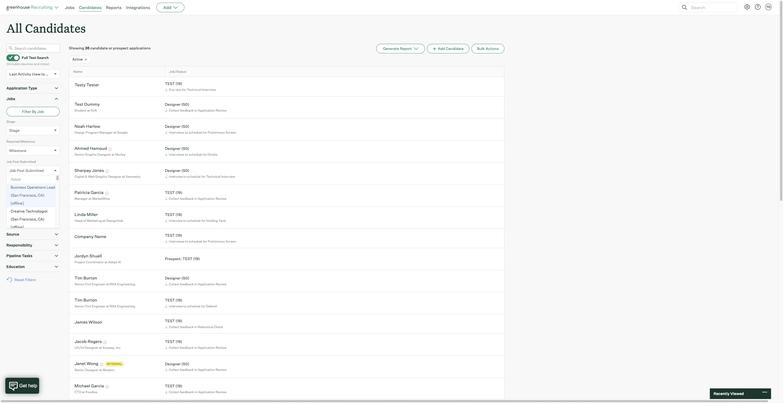 Task type: describe. For each thing, give the bounding box(es) containing it.
testy tester link
[[75, 82, 99, 89]]

civil for designer (50)
[[85, 283, 91, 287]]

interview inside test (19) 3 to-dos for technical interview
[[202, 88, 216, 92]]

ca) inside the creative technologist (san francisco, ca) [offline]
[[38, 217, 44, 222]]

(19) inside test (19) 3 to-dos for technical interview
[[176, 82, 182, 86]]

operations
[[27, 185, 46, 190]]

reports link
[[106, 5, 122, 10]]

linda
[[75, 212, 86, 218]]

sharpay jones
[[75, 168, 104, 173]]

feedback for manager at marketwise
[[180, 197, 194, 201]]

ux/ui designer at anyway, inc.
[[75, 346, 121, 350]]

to for designer (50) interviews to schedule for preliminary screen
[[185, 131, 188, 135]]

submission
[[27, 190, 45, 194]]

profile
[[6, 222, 18, 226]]

garcia for michael garcia
[[91, 384, 104, 389]]

(19) inside 'test (19) interview to schedule for holding tank'
[[176, 213, 182, 217]]

interview to schedule for holding tank link
[[164, 219, 227, 224]]

td button
[[766, 4, 772, 10]]

active
[[72, 57, 83, 62]]

add candidate
[[438, 46, 464, 51]]

add button
[[157, 3, 185, 12]]

(san inside the creative technologist (san francisco, ca) [offline]
[[11, 217, 19, 222]]

dos
[[176, 88, 182, 92]]

add for add candidate
[[438, 46, 445, 51]]

2 vertical spatial job
[[9, 169, 16, 173]]

for for designer (50) interviews to schedule for preliminary screen
[[203, 131, 207, 135]]

to be sent
[[13, 180, 29, 185]]

interviews to schedule for preliminary screen link for (19)
[[164, 239, 238, 244]]

collect for ux/ui designer at anyway, inc.
[[169, 346, 179, 350]]

last
[[9, 72, 17, 76]]

prospect: test (19)
[[165, 257, 200, 262]]

manager at marketwise
[[75, 197, 110, 201]]

to-
[[172, 88, 176, 92]]

interview to schedule for debrief link
[[164, 304, 219, 309]]

rsa for test (19)
[[110, 305, 116, 309]]

interview for test (19) interview to schedule for debrief
[[169, 305, 183, 309]]

miller
[[87, 212, 98, 218]]

in for manager at marketwise
[[195, 197, 197, 201]]

1 vertical spatial post
[[17, 169, 25, 173]]

burton for test
[[83, 298, 97, 303]]

1 vertical spatial graphic
[[95, 175, 107, 179]]

company name
[[75, 234, 106, 240]]

design
[[75, 131, 85, 135]]

1 senior from the top
[[75, 153, 84, 157]]

review for janet wong
[[216, 369, 227, 373]]

reset filters
[[14, 278, 36, 283]]

marketwise
[[92, 197, 110, 201]]

modern
[[103, 369, 114, 373]]

Pending submission checkbox
[[7, 190, 11, 193]]

engineering for designer (50)
[[117, 283, 135, 287]]

bulk
[[477, 46, 485, 51]]

3 collect feedback in application review link from the top
[[164, 282, 228, 287]]

burton for designer
[[83, 276, 97, 281]]

(50) for senior graphic designer at morley
[[182, 147, 189, 151]]

type
[[28, 86, 37, 90]]

interview for designer (50) interview to schedule for technical interview
[[169, 175, 183, 179]]

4 senior from the top
[[75, 369, 84, 373]]

test inside test (19) interviews to schedule for preliminary screen
[[165, 234, 175, 238]]

preliminary for (19)
[[208, 240, 225, 244]]

prospect:
[[165, 257, 182, 262]]

interviews for designer (50) interviews to schedule for preliminary screen
[[169, 131, 184, 135]]

checkmark image
[[9, 56, 13, 59]]

at inside linda miller head of marketing at designhub
[[103, 219, 106, 223]]

jones
[[92, 168, 104, 173]]

to for test (19) interview to schedule for debrief
[[184, 305, 187, 309]]

creative technologist (san francisco, ca) [offline]
[[11, 209, 48, 230]]

for for designer (50) interview to schedule for technical interview
[[201, 175, 206, 179]]

tim burton senior civil engineer at rsa engineering for designer
[[75, 276, 135, 287]]

generate report button
[[377, 44, 425, 54]]

of
[[83, 219, 86, 223]]

garcia for patricia garcia
[[91, 190, 104, 196]]

test (19) interview to schedule for debrief
[[165, 299, 217, 309]]

to for designer (50) interviews to schedule for onsite
[[185, 153, 188, 157]]

application for ux/ui designer at anyway, inc.
[[198, 346, 215, 350]]

1 vertical spatial name
[[95, 234, 106, 240]]

0 vertical spatial stage
[[6, 120, 15, 124]]

1 vertical spatial candidates
[[25, 20, 86, 36]]

in for senior designer at modern
[[195, 369, 197, 373]]

education
[[6, 265, 25, 269]]

internal
[[107, 363, 122, 367]]

candidate
[[90, 46, 108, 50]]

for for designer (50) interviews to schedule for onsite
[[203, 153, 207, 157]]

ahmed hamoud has been in onsite for more than 21 days image
[[108, 148, 113, 151]]

1 vertical spatial stage
[[9, 128, 20, 133]]

ca) inside business operations lead (san francisco, ca) [offline]
[[38, 193, 44, 198]]

collect for student at n/a
[[169, 109, 179, 113]]

check
[[214, 326, 223, 330]]

rogers
[[88, 340, 102, 345]]

profile details
[[6, 222, 32, 226]]

screen for (50)
[[226, 131, 236, 135]]

linda miller head of marketing at designhub
[[75, 212, 123, 223]]

engineer for test (19)
[[92, 305, 106, 309]]

0 vertical spatial post
[[13, 160, 19, 164]]

all
[[6, 20, 22, 36]]

sharpay jones has been in technical interview for more than 14 days image
[[105, 170, 110, 173]]

job inside 'button'
[[37, 109, 44, 114]]

in for student at n/a
[[195, 109, 197, 113]]

tim burton senior civil engineer at rsa engineering for test
[[75, 298, 135, 309]]

recently
[[714, 392, 730, 397]]

harlow
[[86, 124, 100, 129]]

interview for test (19) interview to schedule for holding tank
[[169, 219, 183, 223]]

lead
[[47, 185, 55, 190]]

1 review from the top
[[216, 109, 227, 113]]

to
[[13, 180, 17, 185]]

reports
[[106, 5, 122, 10]]

collect for senior civil engineer at rsa engineering
[[169, 283, 179, 287]]

3 designer (50) collect feedback in application review from the top
[[165, 362, 227, 373]]

sharpay jones link
[[75, 168, 104, 174]]

last activity (new to old)
[[9, 72, 53, 76]]

cto
[[75, 391, 81, 395]]

in for cto at foodies
[[195, 391, 197, 395]]

ahmed hamoud link
[[75, 146, 107, 152]]

and
[[34, 62, 39, 66]]

report
[[400, 46, 412, 51]]

(new
[[32, 72, 41, 76]]

filter
[[22, 109, 31, 114]]

bulk actions
[[477, 46, 499, 51]]

application for manager at marketwise
[[198, 197, 215, 201]]

candidate reports are now available! apply filters and select "view in app" element
[[377, 44, 425, 54]]

designer inside designer (50) interviews to schedule for onsite
[[165, 147, 181, 151]]

designer inside designer (50) interviews to schedule for preliminary screen
[[165, 124, 181, 129]]

test (19) collect feedback in application review for jacob rogers
[[165, 340, 227, 350]]

sent
[[23, 180, 29, 185]]

3
[[169, 88, 171, 92]]

designer (50) interview to schedule for technical interview
[[165, 169, 235, 179]]

janet
[[75, 362, 86, 367]]

civil for test (19)
[[85, 305, 91, 309]]

1 horizontal spatial form
[[24, 208, 33, 212]]

for for test (19) interview to schedule for debrief
[[201, 305, 206, 309]]

details
[[19, 222, 32, 226]]

collect feedback in application review link for patricia garcia
[[164, 196, 228, 202]]

job/status
[[169, 70, 186, 74]]

reached milestone
[[6, 140, 35, 144]]

head
[[75, 219, 83, 223]]

feedback for ux/ui designer at anyway, inc.
[[180, 346, 194, 350]]

interviews for test (19) interviews to schedule for preliminary screen
[[169, 240, 184, 244]]

digital & web graphic designer at xeometry
[[75, 175, 141, 179]]

1 vertical spatial milestone
[[9, 148, 26, 153]]

[offline] inside business operations lead (san francisco, ca) [offline]
[[11, 201, 24, 206]]

full text search (includes resumes and notes)
[[6, 56, 49, 66]]

2 senior from the top
[[75, 283, 84, 287]]

test dummy link
[[75, 102, 100, 108]]

for for test (19) interviews to schedule for preliminary screen
[[203, 240, 207, 244]]

onsite
[[208, 153, 218, 157]]

feedback for student at n/a
[[180, 109, 194, 113]]

full
[[22, 56, 28, 60]]

(san inside business operations lead (san francisco, ca) [offline]
[[11, 193, 19, 198]]

james wilson link
[[75, 320, 102, 326]]

text
[[29, 56, 36, 60]]

anyway,
[[103, 346, 115, 350]]

engineer for designer (50)
[[92, 283, 106, 287]]

0 vertical spatial submitted
[[20, 160, 36, 164]]

schedule for test (19) interview to schedule for debrief
[[187, 305, 201, 309]]

preliminary for (50)
[[208, 131, 225, 135]]

integrations
[[126, 5, 150, 10]]

to for designer (50) interview to schedule for technical interview
[[184, 175, 187, 179]]

reset filters button
[[6, 275, 38, 285]]

janet wong has been in application review for more than 5 days image
[[99, 364, 104, 367]]

at inside test dummy student at n/a
[[87, 109, 90, 113]]

reached
[[6, 140, 20, 144]]

1 vertical spatial submitted
[[25, 169, 44, 173]]

greenhouse recruiting image
[[6, 4, 54, 11]]

resumes
[[21, 62, 33, 66]]

test inside test (19) 3 to-dos for technical interview
[[165, 82, 175, 86]]

application for senior designer at modern
[[198, 369, 215, 373]]

interview to schedule for technical interview link
[[164, 174, 236, 179]]

ahmed
[[75, 146, 89, 151]]



Task type: vqa. For each thing, say whether or not it's contained in the screenshot.


Task type: locate. For each thing, give the bounding box(es) containing it.
last activity (new to old) option
[[9, 72, 53, 76]]

tim burton link up james wilson
[[75, 298, 97, 304]]

test inside the test (19) collect feedback in reference check
[[165, 319, 175, 324]]

adept up business
[[11, 177, 21, 182]]

1 vertical spatial civil
[[85, 305, 91, 309]]

showing 36 candidate or prospect applications
[[69, 46, 151, 50]]

ahmed hamoud
[[75, 146, 107, 151]]

interview inside 'test (19) interview to schedule for holding tank'
[[169, 219, 183, 223]]

interviews inside designer (50) interviews to schedule for preliminary screen
[[169, 131, 184, 135]]

test
[[165, 82, 175, 86], [165, 191, 175, 195], [165, 213, 175, 217], [165, 234, 175, 238], [183, 257, 193, 262], [165, 299, 175, 303], [165, 319, 175, 324], [165, 340, 175, 345], [165, 385, 175, 389]]

collect for senior designer at modern
[[169, 369, 179, 373]]

2 collect from the top
[[169, 197, 179, 201]]

job post submitted element
[[6, 159, 60, 404]]

3 (50) from the top
[[182, 147, 189, 151]]

tim for designer
[[75, 276, 83, 281]]

0 vertical spatial ca)
[[38, 193, 44, 198]]

1 [offline] from the top
[[11, 201, 24, 206]]

company
[[75, 234, 94, 240]]

for inside test (19) interviews to schedule for preliminary screen
[[203, 240, 207, 244]]

job post submitted
[[6, 160, 36, 164], [9, 169, 44, 173]]

engineer
[[92, 283, 106, 287], [92, 305, 106, 309]]

filter by job button
[[6, 107, 60, 117]]

feedback for senior civil engineer at rsa engineering
[[180, 283, 194, 287]]

(50) for digital & web graphic designer at xeometry
[[182, 169, 189, 173]]

1 tim burton link from the top
[[75, 276, 97, 282]]

0 vertical spatial (san
[[11, 193, 19, 198]]

to up the designer (50) interview to schedule for technical interview
[[185, 153, 188, 157]]

1 interviews from the top
[[169, 131, 184, 135]]

senior up james
[[75, 305, 84, 309]]

1 interviews to schedule for preliminary screen link from the top
[[164, 130, 238, 135]]

1 horizontal spatial add
[[438, 46, 445, 51]]

ca) down operations
[[38, 193, 44, 198]]

program
[[86, 131, 99, 135]]

0 vertical spatial milestone
[[20, 140, 35, 144]]

schedule inside designer (50) interviews to schedule for onsite
[[189, 153, 202, 157]]

wong
[[87, 362, 98, 367]]

1 engineering from the top
[[117, 283, 135, 287]]

0 vertical spatial candidates
[[79, 5, 102, 10]]

submitted down reached milestone element
[[20, 160, 36, 164]]

1 (50) from the top
[[182, 102, 189, 107]]

1 vertical spatial job
[[6, 160, 12, 164]]

in for ux/ui designer at anyway, inc.
[[195, 346, 197, 350]]

name right company
[[95, 234, 106, 240]]

business operations lead (san francisco, ca) [offline] option
[[7, 184, 55, 208]]

7 in from the top
[[195, 391, 197, 395]]

ca) down technologist
[[38, 217, 44, 222]]

to inside test (19) interview to schedule for debrief
[[184, 305, 187, 309]]

xeometry
[[126, 175, 141, 179]]

review for michael garcia
[[216, 391, 227, 395]]

1 burton from the top
[[83, 276, 97, 281]]

(50) inside designer (50) interviews to schedule for preliminary screen
[[182, 124, 189, 129]]

4 (50) from the top
[[182, 169, 189, 173]]

to inside the designer (50) interview to schedule for technical interview
[[184, 175, 187, 179]]

1 vertical spatial interviews
[[169, 153, 184, 157]]

0 vertical spatial screen
[[226, 131, 236, 135]]

for up designer (50) interviews to schedule for onsite
[[203, 131, 207, 135]]

for inside test (19) interview to schedule for debrief
[[201, 305, 206, 309]]

select
[[9, 208, 20, 212]]

collect feedback in application review link for michael garcia
[[164, 390, 228, 395]]

(19) inside test (19) interview to schedule for debrief
[[176, 299, 182, 303]]

2 francisco, from the top
[[19, 217, 37, 222]]

1 feedback from the top
[[180, 109, 194, 113]]

2 collect feedback in application review link from the top
[[164, 196, 228, 202]]

to left "old)"
[[41, 72, 45, 76]]

1 vertical spatial tim burton link
[[75, 298, 97, 304]]

adept inside jordyn shuell project coordinator at adept ai
[[108, 261, 117, 265]]

collect inside the test (19) collect feedback in reference check
[[169, 326, 179, 330]]

technical right dos
[[187, 88, 201, 92]]

3 feedback from the top
[[180, 283, 194, 287]]

jobs left "candidates" link at the top of the page
[[65, 5, 75, 10]]

for right dos
[[182, 88, 186, 92]]

michael garcia has been in application review for more than 5 days image
[[105, 386, 110, 389]]

adept left ai
[[108, 261, 117, 265]]

for inside test (19) 3 to-dos for technical interview
[[182, 88, 186, 92]]

test (19) interview to schedule for holding tank
[[165, 213, 226, 223]]

interviews inside test (19) interviews to schedule for preliminary screen
[[169, 240, 184, 244]]

to down interviews to schedule for onsite link
[[184, 175, 187, 179]]

1 vertical spatial adept
[[108, 261, 117, 265]]

technical inside the designer (50) interview to schedule for technical interview
[[206, 175, 221, 179]]

schedule down interviews to schedule for onsite link
[[187, 175, 201, 179]]

(50) inside designer (50) interviews to schedule for onsite
[[182, 147, 189, 151]]

0 vertical spatial engineering
[[117, 283, 135, 287]]

milestone down stage element
[[20, 140, 35, 144]]

0 vertical spatial job
[[37, 109, 44, 114]]

0 vertical spatial test (19) collect feedback in application review
[[165, 191, 227, 201]]

senior down ahmed
[[75, 153, 84, 157]]

noah
[[75, 124, 85, 129]]

test (19) interviews to schedule for preliminary screen
[[165, 234, 236, 244]]

4 collect from the top
[[169, 326, 179, 330]]

test (19) collect feedback in application review for michael garcia
[[165, 385, 227, 395]]

filters
[[25, 278, 36, 283]]

collect feedback in application review link for janet wong
[[164, 368, 228, 373]]

tim for test
[[75, 298, 83, 303]]

to up the test (19) collect feedback in reference check
[[184, 305, 187, 309]]

viewed
[[731, 392, 744, 397]]

2 vertical spatial test (19) collect feedback in application review
[[165, 385, 227, 395]]

2 review from the top
[[216, 197, 227, 201]]

reference
[[198, 326, 213, 330]]

debrief
[[206, 305, 217, 309]]

james wilson
[[75, 320, 102, 325]]

garcia up the foodies
[[91, 384, 104, 389]]

at inside noah harlow design program manager at google
[[113, 131, 116, 135]]

schedule down interview to schedule for holding tank link
[[189, 240, 202, 244]]

1 vertical spatial preliminary
[[208, 240, 225, 244]]

reached milestone element
[[6, 139, 60, 159]]

1 tim from the top
[[75, 276, 83, 281]]

review for jacob rogers
[[216, 346, 227, 350]]

3 interviews from the top
[[169, 240, 184, 244]]

manager right program
[[99, 131, 113, 135]]

inc.
[[116, 346, 121, 350]]

jacob rogers link
[[75, 340, 102, 346]]

2 engineering from the top
[[117, 305, 135, 309]]

for down holding
[[203, 240, 207, 244]]

&
[[85, 175, 87, 179]]

feedback for cto at foodies
[[180, 391, 194, 395]]

(50) inside the designer (50) interview to schedule for technical interview
[[182, 169, 189, 173]]

3 senior from the top
[[75, 305, 84, 309]]

senior down project
[[75, 283, 84, 287]]

1 vertical spatial tim burton senior civil engineer at rsa engineering
[[75, 298, 135, 309]]

1 collect feedback in application review link from the top
[[164, 108, 228, 113]]

7 collect from the top
[[169, 391, 179, 395]]

0 vertical spatial tim burton senior civil engineer at rsa engineering
[[75, 276, 135, 287]]

1 vertical spatial tim
[[75, 298, 83, 303]]

4 in from the top
[[195, 326, 197, 330]]

by
[[32, 109, 37, 114]]

1 francisco, from the top
[[19, 193, 37, 198]]

1 horizontal spatial technical
[[206, 175, 221, 179]]

test dummy student at n/a
[[75, 102, 100, 113]]

tim burton senior civil engineer at rsa engineering down coordinator
[[75, 276, 135, 287]]

2 vertical spatial designer (50) collect feedback in application review
[[165, 362, 227, 373]]

0 vertical spatial tim
[[75, 276, 83, 281]]

tim burton link down project
[[75, 276, 97, 282]]

0 vertical spatial manager
[[99, 131, 113, 135]]

2 ca) from the top
[[38, 217, 44, 222]]

preliminary up onsite
[[208, 131, 225, 135]]

2 burton from the top
[[83, 298, 97, 303]]

1 preliminary from the top
[[208, 131, 225, 135]]

in
[[195, 109, 197, 113], [195, 197, 197, 201], [195, 283, 197, 287], [195, 326, 197, 330], [195, 346, 197, 350], [195, 369, 197, 373], [195, 391, 197, 395]]

0 horizontal spatial form
[[6, 199, 14, 203]]

1 vertical spatial manager
[[75, 197, 88, 201]]

7 feedback from the top
[[180, 391, 194, 395]]

1 vertical spatial [offline]
[[11, 225, 24, 230]]

test (19) collect feedback in application review
[[165, 191, 227, 201], [165, 340, 227, 350], [165, 385, 227, 395]]

for down interviews to schedule for onsite link
[[201, 175, 206, 179]]

0 vertical spatial interviews to schedule for preliminary screen link
[[164, 130, 238, 135]]

preliminary inside designer (50) interviews to schedule for preliminary screen
[[208, 131, 225, 135]]

schedule inside test (19) interviews to schedule for preliminary screen
[[189, 240, 202, 244]]

dummy
[[84, 102, 100, 107]]

none field inside job post submitted 'element'
[[9, 166, 11, 176]]

screen inside designer (50) interviews to schedule for preliminary screen
[[226, 131, 236, 135]]

2 screen from the top
[[226, 240, 236, 244]]

1 vertical spatial job post submitted
[[9, 169, 44, 173]]

milestone down 'reached milestone' at the top of page
[[9, 148, 26, 153]]

1 vertical spatial designer (50) collect feedback in application review
[[165, 276, 227, 287]]

graphic
[[85, 153, 97, 157], [95, 175, 107, 179]]

for inside designer (50) interviews to schedule for onsite
[[203, 153, 207, 157]]

0 vertical spatial technical
[[187, 88, 201, 92]]

application for senior civil engineer at rsa engineering
[[198, 283, 215, 287]]

(san down "creative" on the left of the page
[[11, 217, 19, 222]]

2 test (19) collect feedback in application review from the top
[[165, 340, 227, 350]]

2 designer (50) collect feedback in application review from the top
[[165, 276, 227, 287]]

(includes
[[6, 62, 20, 66]]

1 vertical spatial engineering
[[117, 305, 135, 309]]

Search text field
[[690, 4, 734, 11]]

0 vertical spatial civil
[[85, 283, 91, 287]]

application for cto at foodies
[[198, 391, 215, 395]]

1 vertical spatial jobs
[[6, 97, 15, 101]]

n/a
[[91, 109, 97, 113]]

sharpay
[[75, 168, 91, 173]]

0 vertical spatial [offline]
[[11, 201, 24, 206]]

candidates down jobs link
[[25, 20, 86, 36]]

ai
[[118, 261, 121, 265]]

for left holding
[[201, 219, 206, 223]]

(19) inside test (19) interviews to schedule for preliminary screen
[[176, 234, 182, 238]]

0 vertical spatial francisco,
[[19, 193, 37, 198]]

3 review from the top
[[216, 283, 227, 287]]

0 vertical spatial job post submitted
[[6, 160, 36, 164]]

2 interviews from the top
[[169, 153, 184, 157]]

2 interviews to schedule for preliminary screen link from the top
[[164, 239, 238, 244]]

adept inside job post submitted 'element'
[[11, 177, 21, 182]]

(50) for student at n/a
[[182, 102, 189, 107]]

2 tim burton senior civil engineer at rsa engineering from the top
[[75, 298, 135, 309]]

testy
[[75, 82, 86, 88]]

civil down coordinator
[[85, 283, 91, 287]]

for left onsite
[[203, 153, 207, 157]]

collect for manager at marketwise
[[169, 197, 179, 201]]

senior
[[75, 153, 84, 157], [75, 283, 84, 287], [75, 305, 84, 309], [75, 369, 84, 373]]

1 ca) from the top
[[38, 193, 44, 198]]

student
[[75, 109, 87, 113]]

1 test (19) collect feedback in application review from the top
[[165, 191, 227, 201]]

stage
[[6, 120, 15, 124], [9, 128, 20, 133]]

1 vertical spatial engineer
[[92, 305, 106, 309]]

2 tim from the top
[[75, 298, 83, 303]]

3 test (19) collect feedback in application review from the top
[[165, 385, 227, 395]]

collect feedback in application review link for jacob rogers
[[164, 346, 228, 351]]

technical down onsite
[[206, 175, 221, 179]]

0 vertical spatial burton
[[83, 276, 97, 281]]

2 preliminary from the top
[[208, 240, 225, 244]]

1 horizontal spatial manager
[[99, 131, 113, 135]]

1 vertical spatial francisco,
[[19, 217, 37, 222]]

6 feedback from the top
[[180, 369, 194, 373]]

collect
[[169, 109, 179, 113], [169, 197, 179, 201], [169, 283, 179, 287], [169, 326, 179, 330], [169, 346, 179, 350], [169, 369, 179, 373], [169, 391, 179, 395]]

pending submission
[[13, 190, 45, 194]]

to up designer (50) interviews to schedule for onsite
[[185, 131, 188, 135]]

0 vertical spatial tim burton link
[[75, 276, 97, 282]]

to inside test (19) interviews to schedule for preliminary screen
[[185, 240, 188, 244]]

To be sent checkbox
[[7, 180, 11, 184]]

stage element
[[6, 119, 60, 139]]

6 (50) from the top
[[182, 362, 189, 367]]

rsa for designer (50)
[[110, 283, 116, 287]]

1 vertical spatial add
[[438, 46, 445, 51]]

schedule inside test (19) interview to schedule for debrief
[[187, 305, 201, 309]]

1 vertical spatial rsa
[[110, 305, 116, 309]]

application for student at n/a
[[198, 109, 215, 113]]

0 vertical spatial add
[[163, 5, 172, 10]]

jobs
[[65, 5, 75, 10], [6, 97, 15, 101]]

business operations lead (san francisco, ca) [offline]
[[11, 185, 55, 206]]

interviews to schedule for preliminary screen link for (50)
[[164, 130, 238, 135]]

graphic down jones
[[95, 175, 107, 179]]

0 horizontal spatial technical
[[187, 88, 201, 92]]

add inside popup button
[[163, 5, 172, 10]]

4 collect feedback in application review link from the top
[[164, 346, 228, 351]]

form element
[[6, 198, 60, 219]]

schedule for designer (50) interviews to schedule for onsite
[[189, 153, 202, 157]]

test inside 'test (19) interview to schedule for holding tank'
[[165, 213, 175, 217]]

to inside designer (50) interviews to schedule for preliminary screen
[[185, 131, 188, 135]]

6 in from the top
[[195, 369, 197, 373]]

cto at foodies
[[75, 391, 97, 395]]

activity
[[18, 72, 31, 76]]

to inside designer (50) interviews to schedule for onsite
[[185, 153, 188, 157]]

candidates right jobs link
[[79, 5, 102, 10]]

1 horizontal spatial adept
[[108, 261, 117, 265]]

project
[[75, 261, 85, 265]]

tim burton senior civil engineer at rsa engineering up the wilson at the left bottom of the page
[[75, 298, 135, 309]]

0 horizontal spatial add
[[163, 5, 172, 10]]

for inside designer (50) interviews to schedule for preliminary screen
[[203, 131, 207, 135]]

for inside the designer (50) interview to schedule for technical interview
[[201, 175, 206, 179]]

job
[[37, 109, 44, 114], [6, 160, 12, 164], [9, 169, 16, 173]]

for
[[182, 88, 186, 92], [203, 131, 207, 135], [203, 153, 207, 157], [201, 175, 206, 179], [201, 219, 206, 223], [203, 240, 207, 244], [201, 305, 206, 309]]

1 vertical spatial screen
[[226, 240, 236, 244]]

job post submitted up the sent at the left top of page
[[9, 169, 44, 173]]

to up the prospect: test (19)
[[185, 240, 188, 244]]

to for last activity (new to old)
[[41, 72, 45, 76]]

civil up james wilson
[[85, 305, 91, 309]]

senior down janet
[[75, 369, 84, 373]]

0 vertical spatial interviews
[[169, 131, 184, 135]]

(san down the pending submission checkbox on the top of the page
[[11, 193, 19, 198]]

patricia garcia has been in application review for more than 5 days image
[[105, 192, 109, 196]]

[offline] up source
[[11, 225, 24, 230]]

pending
[[13, 190, 26, 194]]

3 in from the top
[[195, 283, 197, 287]]

0 horizontal spatial manager
[[75, 197, 88, 201]]

(50)
[[182, 102, 189, 107], [182, 124, 189, 129], [182, 147, 189, 151], [182, 169, 189, 173], [182, 276, 189, 281], [182, 362, 189, 367]]

post up to be sent
[[17, 169, 25, 173]]

2 tim burton link from the top
[[75, 298, 97, 304]]

test (19) collect feedback in reference check
[[165, 319, 223, 330]]

1 engineer from the top
[[92, 283, 106, 287]]

1 screen from the top
[[226, 131, 236, 135]]

manager inside noah harlow design program manager at google
[[99, 131, 113, 135]]

0 vertical spatial form
[[6, 199, 14, 203]]

0 horizontal spatial jobs
[[6, 97, 15, 101]]

schedule up the test (19) collect feedback in reference check
[[187, 305, 201, 309]]

5 in from the top
[[195, 346, 197, 350]]

tim down project
[[75, 276, 83, 281]]

(19) inside the test (19) collect feedback in reference check
[[176, 319, 182, 324]]

1 (san from the top
[[11, 193, 19, 198]]

morley
[[115, 153, 126, 157]]

0 vertical spatial adept
[[11, 177, 21, 182]]

2 in from the top
[[195, 197, 197, 201]]

[offline] up "select"
[[11, 201, 24, 206]]

jobs down application type
[[6, 97, 15, 101]]

feedback inside the test (19) collect feedback in reference check
[[180, 326, 194, 330]]

to up test (19) interviews to schedule for preliminary screen
[[184, 219, 187, 223]]

1 horizontal spatial jobs
[[65, 5, 75, 10]]

francisco, inside business operations lead (san francisco, ca) [offline]
[[19, 193, 37, 198]]

tim burton link for test
[[75, 298, 97, 304]]

0 vertical spatial graphic
[[85, 153, 97, 157]]

0 horizontal spatial name
[[73, 70, 82, 74]]

in inside the test (19) collect feedback in reference check
[[195, 326, 197, 330]]

technical for (19)
[[187, 88, 201, 92]]

schedule for test (19) interviews to schedule for preliminary screen
[[189, 240, 202, 244]]

post down reached
[[13, 160, 19, 164]]

engineer down coordinator
[[92, 283, 106, 287]]

1 vertical spatial test (19) collect feedback in application review
[[165, 340, 227, 350]]

collect for cto at foodies
[[169, 391, 179, 395]]

1 rsa from the top
[[110, 283, 116, 287]]

schedule up designer (50) interviews to schedule for onsite
[[189, 131, 202, 135]]

2 (50) from the top
[[182, 124, 189, 129]]

4 feedback from the top
[[180, 326, 194, 330]]

feedback for senior designer at modern
[[180, 369, 194, 373]]

notes)
[[40, 62, 49, 66]]

1 vertical spatial (san
[[11, 217, 19, 222]]

0 vertical spatial engineer
[[92, 283, 106, 287]]

review
[[216, 109, 227, 113], [216, 197, 227, 201], [216, 283, 227, 287], [216, 346, 227, 350], [216, 369, 227, 373], [216, 391, 227, 395]]

1 vertical spatial form
[[24, 208, 33, 212]]

1 in from the top
[[195, 109, 197, 113]]

submitted up the sent at the left top of page
[[25, 169, 44, 173]]

5 feedback from the top
[[180, 346, 194, 350]]

interviews for designer (50) interviews to schedule for onsite
[[169, 153, 184, 157]]

interviews to schedule for preliminary screen link up designer (50) interviews to schedule for onsite
[[164, 130, 238, 135]]

generate
[[383, 46, 399, 51]]

screen for (19)
[[226, 240, 236, 244]]

1 vertical spatial burton
[[83, 298, 97, 303]]

michael garcia link
[[75, 384, 104, 390]]

tim burton link for designer
[[75, 276, 97, 282]]

2 vertical spatial interviews
[[169, 240, 184, 244]]

job post submitted down reached milestone element
[[6, 160, 36, 164]]

1 vertical spatial garcia
[[91, 384, 104, 389]]

5 review from the top
[[216, 369, 227, 373]]

schedule for designer (50) interviews to schedule for preliminary screen
[[189, 131, 202, 135]]

review for patricia garcia
[[216, 197, 227, 201]]

engineering for test (19)
[[117, 305, 135, 309]]

test (19) collect feedback in application review for patricia garcia
[[165, 191, 227, 201]]

patricia garcia link
[[75, 190, 104, 196]]

preliminary inside test (19) interviews to schedule for preliminary screen
[[208, 240, 225, 244]]

graphic down ahmed hamoud link
[[85, 153, 97, 157]]

technical inside test (19) 3 to-dos for technical interview
[[187, 88, 201, 92]]

janet wong
[[75, 362, 98, 367]]

tim up james
[[75, 298, 83, 303]]

screen inside test (19) interviews to schedule for preliminary screen
[[226, 240, 236, 244]]

Search candidates field
[[6, 44, 60, 53]]

(50) for senior civil engineer at rsa engineering
[[182, 276, 189, 281]]

janet wong link
[[75, 362, 98, 368]]

preliminary down holding
[[208, 240, 225, 244]]

designer inside the designer (50) interview to schedule for technical interview
[[165, 169, 181, 173]]

francisco,
[[19, 193, 37, 198], [19, 217, 37, 222]]

0 vertical spatial designer (50) collect feedback in application review
[[165, 102, 227, 113]]

for left debrief
[[201, 305, 206, 309]]

0 horizontal spatial adept
[[11, 177, 21, 182]]

(50) for design program manager at google
[[182, 124, 189, 129]]

to inside 'test (19) interview to schedule for holding tank'
[[184, 219, 187, 223]]

1 vertical spatial technical
[[206, 175, 221, 179]]

schedule for designer (50) interview to schedule for technical interview
[[187, 175, 201, 179]]

for for test (19) 3 to-dos for technical interview
[[182, 88, 186, 92]]

1 horizontal spatial name
[[95, 234, 106, 240]]

6 review from the top
[[216, 391, 227, 395]]

all candidates
[[6, 20, 86, 36]]

2 civil from the top
[[85, 305, 91, 309]]

name down the active
[[73, 70, 82, 74]]

5 collect feedback in application review link from the top
[[164, 368, 228, 373]]

testy tester
[[75, 82, 99, 88]]

1 tim burton senior civil engineer at rsa engineering from the top
[[75, 276, 135, 287]]

schedule left holding
[[187, 219, 201, 223]]

senior designer at modern
[[75, 369, 114, 373]]

manager
[[99, 131, 113, 135], [75, 197, 88, 201]]

form down the pending submission checkbox on the top of the page
[[6, 199, 14, 203]]

(50) for senior designer at modern
[[182, 362, 189, 367]]

6 collect feedback in application review link from the top
[[164, 390, 228, 395]]

1 vertical spatial ca)
[[38, 217, 44, 222]]

0 vertical spatial name
[[73, 70, 82, 74]]

for inside 'test (19) interview to schedule for holding tank'
[[201, 219, 206, 223]]

to for test (19) interviews to schedule for preliminary screen
[[185, 240, 188, 244]]

test
[[75, 102, 83, 107]]

3 to-dos for technical interview link
[[164, 87, 217, 92]]

collect feedback in application review link
[[164, 108, 228, 113], [164, 196, 228, 202], [164, 282, 228, 287], [164, 346, 228, 351], [164, 368, 228, 373], [164, 390, 228, 395]]

prospect
[[113, 46, 129, 50]]

schedule inside 'test (19) interview to schedule for holding tank'
[[187, 219, 201, 223]]

to for test (19) interview to schedule for holding tank
[[184, 219, 187, 223]]

2 engineer from the top
[[92, 305, 106, 309]]

schedule inside the designer (50) interview to schedule for technical interview
[[187, 175, 201, 179]]

interviews to schedule for preliminary screen link down interview to schedule for holding tank link
[[164, 239, 238, 244]]

form right a
[[24, 208, 33, 212]]

interview inside test (19) interview to schedule for debrief
[[169, 305, 183, 309]]

burton up james wilson
[[83, 298, 97, 303]]

integrations link
[[126, 5, 150, 10]]

2 rsa from the top
[[110, 305, 116, 309]]

1 vertical spatial interviews to schedule for preliminary screen link
[[164, 239, 238, 244]]

creative technologist (san francisco, ca) [offline] option
[[7, 208, 55, 232]]

1 designer (50) collect feedback in application review from the top
[[165, 102, 227, 113]]

technical for (50)
[[206, 175, 221, 179]]

manager down patricia
[[75, 197, 88, 201]]

jacob rogers has been in application review for more than 5 days image
[[103, 342, 108, 345]]

burton down coordinator
[[83, 276, 97, 281]]

2 (san from the top
[[11, 217, 19, 222]]

0 vertical spatial preliminary
[[208, 131, 225, 135]]

milestone
[[20, 140, 35, 144], [9, 148, 26, 153]]

schedule for test (19) interview to schedule for holding tank
[[187, 219, 201, 223]]

in for senior civil engineer at rsa engineering
[[195, 283, 197, 287]]

at inside jordyn shuell project coordinator at adept ai
[[104, 261, 107, 265]]

schedule left onsite
[[189, 153, 202, 157]]

5 (50) from the top
[[182, 276, 189, 281]]

3 collect from the top
[[169, 283, 179, 287]]

0 vertical spatial garcia
[[91, 190, 104, 196]]

designer (50) collect feedback in application review for burton
[[165, 276, 227, 287]]

designer (50) collect feedback in application review
[[165, 102, 227, 113], [165, 276, 227, 287], [165, 362, 227, 373]]

[offline] inside the creative technologist (san francisco, ca) [offline]
[[11, 225, 24, 230]]

0 vertical spatial jobs
[[65, 5, 75, 10]]

test inside test (19) interview to schedule for debrief
[[165, 299, 175, 303]]

add for add
[[163, 5, 172, 10]]

francisco, inside the creative technologist (san francisco, ca) [offline]
[[19, 217, 37, 222]]

marketing
[[87, 219, 102, 223]]

web
[[88, 175, 95, 179]]

0 vertical spatial rsa
[[110, 283, 116, 287]]

for for test (19) interview to schedule for holding tank
[[201, 219, 206, 223]]

interviews inside designer (50) interviews to schedule for onsite
[[169, 153, 184, 157]]

2 [offline] from the top
[[11, 225, 24, 230]]

designer (50) collect feedback in application review for dummy
[[165, 102, 227, 113]]

5 collect from the top
[[169, 346, 179, 350]]

1 civil from the top
[[85, 283, 91, 287]]

4 review from the top
[[216, 346, 227, 350]]

configure image
[[744, 4, 751, 10]]

engineer up the wilson at the left bottom of the page
[[92, 305, 106, 309]]

garcia up marketwise
[[91, 190, 104, 196]]

1 collect from the top
[[169, 109, 179, 113]]

None field
[[9, 166, 11, 176]]

6 collect from the top
[[169, 369, 179, 373]]

schedule inside designer (50) interviews to schedule for preliminary screen
[[189, 131, 202, 135]]

jobs link
[[65, 5, 75, 10]]

2 feedback from the top
[[180, 197, 194, 201]]



